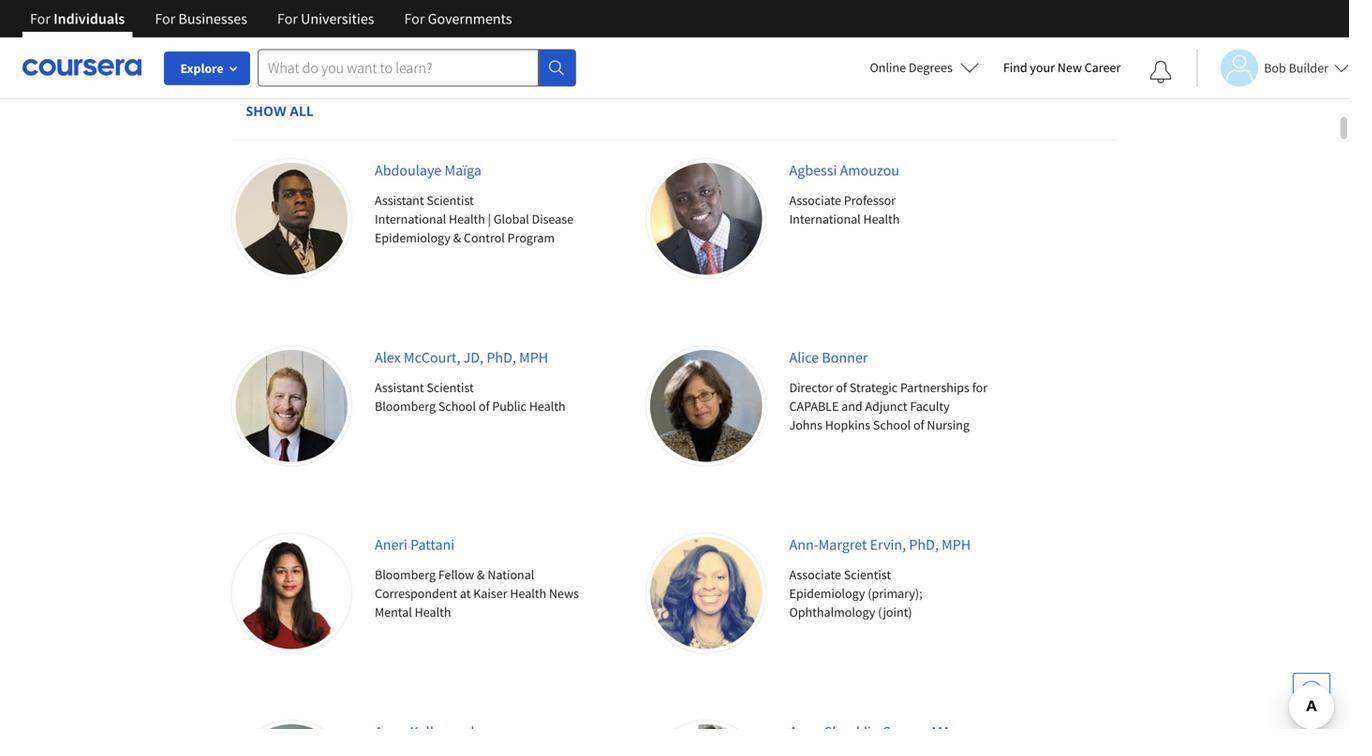 Task type: locate. For each thing, give the bounding box(es) containing it.
margret
[[819, 536, 867, 555]]

1 bloomberg from the top
[[375, 398, 436, 415]]

career
[[1085, 59, 1121, 76]]

international
[[375, 211, 446, 228], [789, 211, 861, 228]]

0 vertical spatial assistant
[[375, 192, 424, 209]]

disease clusters image
[[246, 67, 410, 231]]

school inside director of strategic partnerships for capable and adjunct faculty johns hopkins school of nursing
[[873, 417, 911, 434]]

of
[[836, 379, 847, 396], [479, 398, 490, 415], [914, 417, 924, 434]]

epidemiology
[[375, 230, 451, 246], [789, 586, 865, 603]]

0 horizontal spatial school
[[438, 398, 476, 415]]

1 vertical spatial associate
[[789, 567, 841, 584]]

alex
[[375, 349, 401, 367]]

find your new career link
[[994, 56, 1130, 80]]

for
[[30, 9, 51, 28], [155, 9, 175, 28], [277, 9, 298, 28], [404, 9, 425, 28]]

at
[[460, 586, 471, 603]]

0 horizontal spatial epidemiology
[[375, 230, 451, 246]]

assistant inside assistant scientist bloomberg school of public health
[[375, 379, 424, 396]]

2 assistant from the top
[[375, 379, 424, 396]]

bloomberg
[[375, 398, 436, 415], [375, 567, 436, 584]]

0 vertical spatial epidemiology
[[375, 230, 451, 246]]

available
[[467, 10, 517, 27]]

0 vertical spatial phd,
[[487, 349, 516, 367]]

alex mccourt, jd, phd, mph
[[375, 349, 548, 367]]

0 vertical spatial &
[[453, 230, 461, 246]]

bob builder button
[[1197, 49, 1349, 87]]

&
[[453, 230, 461, 246], [477, 567, 485, 584]]

None search field
[[258, 49, 576, 87]]

1 associate from the top
[[789, 192, 841, 209]]

school down alex mccourt, jd, phd, mph link
[[438, 398, 476, 415]]

program
[[508, 230, 555, 246]]

1 vertical spatial epidemiology
[[789, 586, 865, 603]]

find
[[1003, 59, 1028, 76]]

abdoulaye maïga link
[[375, 161, 482, 180]]

for individuals
[[30, 9, 125, 28]]

news
[[549, 586, 579, 603]]

1 vertical spatial phd,
[[909, 536, 939, 555]]

global
[[494, 211, 529, 228]]

2 associate from the top
[[789, 567, 841, 584]]

phd,
[[487, 349, 516, 367], [909, 536, 939, 555]]

agbessi amouzou
[[789, 161, 899, 180]]

1 international from the left
[[375, 211, 446, 228]]

1 vertical spatial school
[[873, 417, 911, 434]]

mph
[[519, 349, 548, 367], [942, 536, 971, 555]]

scientist for margret
[[844, 567, 891, 584]]

your
[[1030, 59, 1055, 76]]

ervin,
[[870, 536, 906, 555]]

international inside assistant scientist international health | global disease epidemiology & control program
[[375, 211, 446, 228]]

show
[[246, 102, 286, 120]]

scientist down alex mccourt, jd, phd, mph link
[[427, 379, 474, 396]]

school
[[438, 398, 476, 415], [873, 417, 911, 434]]

1 horizontal spatial school
[[873, 417, 911, 434]]

health inside assistant scientist international health | global disease epidemiology & control program
[[449, 211, 485, 228]]

epidemiology up ophthalmology
[[789, 586, 865, 603]]

aneri pattani image
[[232, 534, 351, 654]]

2 for from the left
[[155, 9, 175, 28]]

online degrees button
[[855, 47, 994, 88]]

director
[[789, 379, 833, 396]]

1 for from the left
[[30, 9, 51, 28]]

amouzou
[[840, 161, 899, 180]]

|
[[488, 211, 491, 228]]

show all button
[[246, 101, 314, 121]]

phd, right "ervin,"
[[909, 536, 939, 555]]

2 horizontal spatial of
[[914, 417, 924, 434]]

international down professor
[[789, 211, 861, 228]]

assistant
[[375, 192, 424, 209], [375, 379, 424, 396]]

0 vertical spatial school
[[438, 398, 476, 415]]

1 vertical spatial &
[[477, 567, 485, 584]]

associate inside the associate scientist epidemiology (primary); ophthalmology (joint)
[[789, 567, 841, 584]]

scientist for maïga
[[427, 192, 474, 209]]

0 vertical spatial scientist
[[427, 192, 474, 209]]

school down adjunct
[[873, 417, 911, 434]]

2 international from the left
[[789, 211, 861, 228]]

1 horizontal spatial of
[[836, 379, 847, 396]]

international down abdoulaye
[[375, 211, 446, 228]]

2 vertical spatial of
[[914, 417, 924, 434]]

for up what do you want to learn? text box
[[404, 9, 425, 28]]

1 horizontal spatial epidemiology
[[789, 586, 865, 603]]

mph up public
[[519, 349, 548, 367]]

bloomberg inside assistant scientist bloomberg school of public health
[[375, 398, 436, 415]]

of up and
[[836, 379, 847, 396]]

alex mccourt, jd, phd, mph image
[[232, 347, 351, 466]]

epidemiology down abdoulaye
[[375, 230, 451, 246]]

1 horizontal spatial &
[[477, 567, 485, 584]]

assistant for alex
[[375, 379, 424, 396]]

1 vertical spatial mph
[[942, 536, 971, 555]]

0 horizontal spatial &
[[453, 230, 461, 246]]

for for businesses
[[155, 9, 175, 28]]

1 vertical spatial bloomberg
[[375, 567, 436, 584]]

scientist
[[427, 192, 474, 209], [427, 379, 474, 396], [844, 567, 891, 584]]

& inside bloomberg fellow & national correspondent at kaiser health news mental health
[[477, 567, 485, 584]]

international for agbessi
[[789, 211, 861, 228]]

faculty
[[910, 398, 950, 415]]

health left |
[[449, 211, 485, 228]]

hopkins
[[825, 417, 871, 434]]

alex mccourt, jd, phd, mph link
[[375, 349, 548, 367]]

1 vertical spatial assistant
[[375, 379, 424, 396]]

assistant for abdoulaye
[[375, 192, 424, 209]]

2 vertical spatial scientist
[[844, 567, 891, 584]]

3 for from the left
[[277, 9, 298, 28]]

agbessi amouzou image
[[647, 159, 766, 279]]

health down professor
[[863, 211, 900, 228]]

1 horizontal spatial phd,
[[909, 536, 939, 555]]

scientist inside assistant scientist bloomberg school of public health
[[427, 379, 474, 396]]

assistant down abdoulaye
[[375, 192, 424, 209]]

mph for alex mccourt, jd, phd, mph
[[519, 349, 548, 367]]

and
[[842, 398, 863, 415]]

0 vertical spatial associate
[[789, 192, 841, 209]]

1 vertical spatial of
[[479, 398, 490, 415]]

of left public
[[479, 398, 490, 415]]

health right public
[[529, 398, 566, 415]]

international inside associate professor international health
[[789, 211, 861, 228]]

businesses
[[178, 9, 247, 28]]

aneri pattani link
[[375, 536, 455, 555]]

aneri pattani
[[375, 536, 455, 555]]

associate down agbessi
[[789, 192, 841, 209]]

scientist for mccourt,
[[427, 379, 474, 396]]

2 bloomberg from the top
[[375, 567, 436, 584]]

1 horizontal spatial international
[[789, 211, 861, 228]]

& up 'kaiser'
[[477, 567, 485, 584]]

0 vertical spatial bloomberg
[[375, 398, 436, 415]]

1 vertical spatial scientist
[[427, 379, 474, 396]]

professor
[[844, 192, 896, 209]]

help center image
[[1301, 681, 1323, 704]]

of down faculty
[[914, 417, 924, 434]]

associate
[[789, 192, 841, 209], [789, 567, 841, 584]]

mph right "ervin,"
[[942, 536, 971, 555]]

0 horizontal spatial phd,
[[487, 349, 516, 367]]

assistant inside assistant scientist international health | global disease epidemiology & control program
[[375, 192, 424, 209]]

bob builder
[[1264, 60, 1329, 76]]

jd,
[[463, 349, 484, 367]]

abdoulaye maïga image
[[232, 159, 351, 279]]

associate inside associate professor international health
[[789, 192, 841, 209]]

& left 'control'
[[453, 230, 461, 246]]

ann-margret ervin, phd, mph image
[[647, 534, 766, 654]]

pattani
[[410, 536, 455, 555]]

builder
[[1289, 60, 1329, 76]]

scientist down maïga
[[427, 192, 474, 209]]

4 for from the left
[[404, 9, 425, 28]]

0 vertical spatial of
[[836, 379, 847, 396]]

for for governments
[[404, 9, 425, 28]]

0 horizontal spatial of
[[479, 398, 490, 415]]

bonner
[[822, 349, 868, 367]]

associate for agbessi
[[789, 192, 841, 209]]

0 horizontal spatial international
[[375, 211, 446, 228]]

0 vertical spatial mph
[[519, 349, 548, 367]]

1 horizontal spatial mph
[[942, 536, 971, 555]]

0 horizontal spatial mph
[[519, 349, 548, 367]]

health down correspondent
[[415, 604, 451, 621]]

capable
[[789, 398, 839, 415]]

health
[[449, 211, 485, 228], [863, 211, 900, 228], [529, 398, 566, 415], [510, 586, 546, 603], [415, 604, 451, 621]]

control
[[464, 230, 505, 246]]

for left individuals
[[30, 9, 51, 28]]

bloomberg up correspondent
[[375, 567, 436, 584]]

bloomberg down alex
[[375, 398, 436, 415]]

assistant scientist international health | global disease epidemiology & control program
[[375, 192, 574, 246]]

associate down ann-
[[789, 567, 841, 584]]

phd, right jd,
[[487, 349, 516, 367]]

agbessi
[[789, 161, 837, 180]]

for left businesses
[[155, 9, 175, 28]]

for left universities
[[277, 9, 298, 28]]

nursing
[[927, 417, 970, 434]]

scientist inside assistant scientist international health | global disease epidemiology & control program
[[427, 192, 474, 209]]

scientist down ann-margret ervin, phd, mph link
[[844, 567, 891, 584]]

1 assistant from the top
[[375, 192, 424, 209]]

correspondent
[[375, 586, 457, 603]]

scientist inside the associate scientist epidemiology (primary); ophthalmology (joint)
[[844, 567, 891, 584]]

assistant down alex
[[375, 379, 424, 396]]

bob
[[1264, 60, 1286, 76]]



Task type: describe. For each thing, give the bounding box(es) containing it.
now
[[520, 10, 543, 27]]

associate scientist epidemiology (primary); ophthalmology (joint)
[[789, 567, 923, 621]]

ophthalmology
[[789, 604, 875, 621]]

linear algebra: linear systems and matrix equations image
[[910, 67, 1074, 231]]

universities
[[301, 9, 374, 28]]

for for individuals
[[30, 9, 51, 28]]

governments
[[428, 9, 512, 28]]

banner navigation
[[15, 0, 527, 37]]

coursera image
[[22, 53, 141, 83]]

mph for ann-margret ervin, phd, mph
[[942, 536, 971, 555]]

alice bonner
[[789, 349, 868, 367]]

partnerships
[[900, 379, 970, 396]]

for
[[972, 379, 988, 396]]

(joint)
[[878, 604, 912, 621]]

mccourt,
[[404, 349, 460, 367]]

director of strategic partnerships for capable and adjunct faculty johns hopkins school of nursing
[[789, 379, 988, 434]]

mental
[[375, 604, 412, 621]]

degrees
[[909, 59, 953, 76]]

alice bonner image
[[647, 347, 766, 466]]

online
[[870, 59, 906, 76]]

international for abdoulaye
[[375, 211, 446, 228]]

taking safety and quality improvement work to the next level (patient safety vii) image
[[689, 67, 853, 231]]

national
[[488, 567, 534, 584]]

What do you want to learn? text field
[[258, 49, 539, 87]]

strategic
[[850, 379, 898, 396]]

for businesses
[[155, 9, 247, 28]]

of inside assistant scientist bloomberg school of public health
[[479, 398, 490, 415]]

abdoulaye
[[375, 161, 442, 180]]

ann-margret ervin, phd, mph link
[[789, 536, 971, 555]]

bloomberg inside bloomberg fellow & national correspondent at kaiser health news mental health
[[375, 567, 436, 584]]

for governments
[[404, 9, 512, 28]]

explore button
[[164, 52, 250, 85]]

new
[[1058, 59, 1082, 76]]

school inside assistant scientist bloomberg school of public health
[[438, 398, 476, 415]]

for for universities
[[277, 9, 298, 28]]

alice bonner link
[[789, 349, 868, 367]]

abdoulaye maïga
[[375, 161, 482, 180]]

all
[[290, 102, 314, 120]]

adjunct
[[865, 398, 908, 415]]

aneri
[[375, 536, 407, 555]]

epidemiology inside assistant scientist international health | global disease epidemiology & control program
[[375, 230, 451, 246]]

johns
[[789, 417, 823, 434]]

assistant scientist bloomberg school of public health
[[375, 379, 566, 415]]

phd, for jd,
[[487, 349, 516, 367]]

health inside associate professor international health
[[863, 211, 900, 228]]

kaiser
[[473, 586, 507, 603]]

disease
[[532, 211, 574, 228]]

ann-
[[789, 536, 819, 555]]

introduction to systematic review and meta-analysis image
[[467, 67, 631, 231]]

maïga
[[445, 161, 482, 180]]

phd, for ervin,
[[909, 536, 939, 555]]

available now
[[467, 10, 543, 27]]

epidemiology inside the associate scientist epidemiology (primary); ophthalmology (joint)
[[789, 586, 865, 603]]

(primary);
[[868, 586, 923, 603]]

ann-margret ervin, phd, mph
[[789, 536, 971, 555]]

public
[[492, 398, 527, 415]]

for universities
[[277, 9, 374, 28]]

online degrees
[[870, 59, 953, 76]]

associate for ann-
[[789, 567, 841, 584]]

& inside assistant scientist international health | global disease epidemiology & control program
[[453, 230, 461, 246]]

health inside assistant scientist bloomberg school of public health
[[529, 398, 566, 415]]

fellow
[[438, 567, 474, 584]]

show all
[[246, 102, 314, 120]]

associate professor international health
[[789, 192, 900, 228]]

find your new career
[[1003, 59, 1121, 76]]

agbessi amouzou link
[[789, 161, 899, 180]]

health down national
[[510, 586, 546, 603]]

alice
[[789, 349, 819, 367]]

show notifications image
[[1150, 61, 1172, 83]]

explore
[[180, 60, 223, 77]]

individuals
[[54, 9, 125, 28]]

bloomberg fellow & national correspondent at kaiser health news mental health
[[375, 567, 579, 621]]



Task type: vqa. For each thing, say whether or not it's contained in the screenshot.
'1. Learn about Google Analytics.' on the top left of page
no



